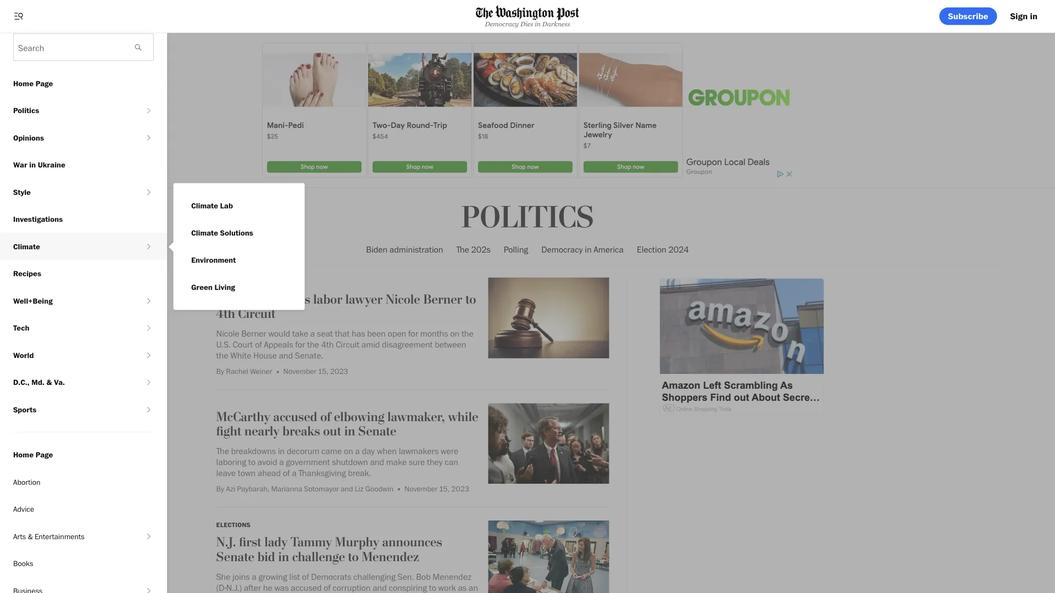 Task type: vqa. For each thing, say whether or not it's contained in the screenshot.


Task type: describe. For each thing, give the bounding box(es) containing it.
illegal
[[216, 594, 238, 594]]

primary element
[[0, 0, 1055, 33]]

conspiring
[[389, 583, 427, 593]]

open
[[388, 328, 406, 339]]

on inside 'the breakdowns in decorum came on a day when lawmakers were laboring to avoid a government shutdown and make sure they can leave town ahead of a thanksgiving break.'
[[344, 446, 353, 457]]

to inside she joins a growing list of democrats challenging sen. bob menendez (d-n.j.) after he was accused of corruption and conspiring to work as an illegal agent of the egyptian government.
[[429, 583, 436, 593]]

0 horizontal spatial 15,
[[318, 367, 328, 376]]

dialog containing climate lab
[[167, 183, 305, 311]]

to inside "n.j. first lady tammy murphy announces senate bid in challenge to menendez"
[[348, 550, 359, 565]]

0 vertical spatial advertisement region
[[261, 41, 794, 179]]

1 horizontal spatial 2023
[[451, 484, 469, 494]]

can
[[445, 457, 458, 468]]

democracy dies in darkness link
[[476, 5, 579, 28]]

day
[[362, 446, 375, 457]]

work
[[438, 583, 456, 593]]

climate for lab
[[191, 201, 218, 211]]

egyptian
[[286, 594, 318, 594]]

leave
[[216, 468, 236, 479]]

sports
[[13, 405, 36, 414]]

1 home page link from the top
[[0, 70, 167, 97]]

0 horizontal spatial for
[[295, 339, 305, 350]]

first
[[239, 535, 261, 551]]

bob
[[416, 572, 431, 582]]

in right 'dies'
[[535, 20, 541, 28]]

well+being
[[13, 296, 53, 306]]

democracy for democracy in america
[[541, 244, 583, 255]]

2 page from the top
[[36, 450, 53, 460]]

environment
[[191, 256, 236, 265]]

sports link
[[0, 396, 144, 423]]

berner inside nicole berner would take a seat that has been open for months on the u.s. court of appeals for the 4th circuit amid disagreement between the white house and senate.
[[241, 328, 266, 339]]

to inside biden nominates labor lawyer nicole berner to 4th circuit
[[466, 292, 476, 308]]

opinions
[[13, 133, 44, 142]]

she
[[216, 572, 230, 582]]

subscribe
[[948, 11, 989, 21]]

in inside "link"
[[1030, 11, 1038, 21]]

biden for biden administration
[[366, 244, 388, 255]]

of down he
[[263, 594, 270, 594]]

a right avoid
[[279, 457, 284, 468]]

liz goodwin link
[[355, 484, 394, 494]]

would
[[268, 328, 290, 339]]

the for the 202s
[[456, 244, 469, 255]]

in inside sections navigation element
[[29, 160, 36, 170]]

1 home page from the top
[[13, 79, 53, 88]]

rachel
[[226, 367, 248, 376]]

accused inside she joins a growing list of democrats challenging sen. bob menendez (d-n.j.) after he was accused of corruption and conspiring to work as an illegal agent of the egyptian government.
[[291, 583, 322, 593]]

berner inside biden nominates labor lawyer nicole berner to 4th circuit
[[423, 292, 462, 308]]

advice link
[[0, 496, 167, 523]]

menendez inside "n.j. first lady tammy murphy announces senate bid in challenge to menendez"
[[362, 550, 419, 565]]

while
[[448, 409, 478, 425]]

environment link
[[182, 247, 245, 274]]

n.j.
[[216, 535, 236, 551]]

breakdowns
[[231, 446, 276, 457]]

a up marianna
[[292, 468, 297, 479]]

advice
[[13, 505, 34, 514]]

and left liz
[[341, 484, 353, 494]]

they
[[427, 457, 443, 468]]

nicole inside biden nominates labor lawyer nicole berner to 4th circuit
[[386, 292, 420, 308]]

he
[[263, 583, 272, 593]]

democracy in america
[[541, 244, 624, 255]]

ukraine
[[38, 160, 65, 170]]

lawmaker,
[[387, 409, 445, 425]]

0 vertical spatial november 15, 2023
[[283, 367, 348, 376]]

climate solutions link
[[182, 220, 262, 247]]

n.j. first lady tammy murphy announces senate bid in challenge to menendez
[[216, 535, 442, 565]]

opinions link
[[0, 124, 144, 151]]

subscribe link
[[939, 7, 997, 25]]

the washington post homepage. image
[[476, 5, 579, 21]]

and inside nicole berner would take a seat that has been open for months on the u.s. court of appeals for the 4th circuit amid disagreement between the white house and senate.
[[279, 350, 293, 361]]

a inside nicole berner would take a seat that has been open for months on the u.s. court of appeals for the 4th circuit amid disagreement between the white house and senate.
[[310, 328, 315, 339]]

murphy
[[335, 535, 379, 551]]

elections
[[216, 521, 251, 529]]

biden nominates labor lawyer nicole berner to 4th circuit
[[216, 292, 476, 322]]

(d-
[[216, 583, 226, 593]]

and inside 'the breakdowns in decorum came on a day when lawmakers were laboring to avoid a government shutdown and make sure they can leave town ahead of a thanksgiving break.'
[[370, 457, 384, 468]]

of inside mccarthy accused of elbowing lawmaker, while fight nearly breaks out in senate
[[320, 409, 331, 425]]

sen.
[[398, 572, 414, 582]]

lawyer
[[345, 292, 383, 308]]

menendez inside she joins a growing list of democrats challenging sen. bob menendez (d-n.j.) after he was accused of corruption and conspiring to work as an illegal agent of the egyptian government.
[[433, 572, 472, 582]]

darkness
[[542, 20, 570, 28]]

1 page from the top
[[36, 79, 53, 88]]

d.c.,
[[13, 378, 29, 387]]

solutions
[[220, 228, 253, 238]]

biden administration
[[366, 244, 443, 255]]

202s
[[471, 244, 491, 255]]

tech
[[13, 323, 29, 333]]

the up between
[[462, 328, 474, 339]]

1 horizontal spatial 15,
[[440, 484, 450, 494]]

sotomayor
[[304, 484, 339, 494]]

war in ukraine link
[[0, 151, 167, 179]]

the inside she joins a growing list of democrats challenging sen. bob menendez (d-n.j.) after he was accused of corruption and conspiring to work as an illegal agent of the egyptian government.
[[272, 594, 284, 594]]

months
[[420, 328, 448, 339]]

in inside mccarthy accused of elbowing lawmaker, while fight nearly breaks out in senate
[[344, 424, 355, 440]]

the 202s link
[[456, 235, 491, 264]]

court
[[233, 339, 253, 350]]

well+being link
[[0, 287, 144, 315]]

legal issues link
[[216, 278, 260, 286]]

and inside she joins a growing list of democrats challenging sen. bob menendez (d-n.j.) after he was accused of corruption and conspiring to work as an illegal agent of the egyptian government.
[[373, 583, 387, 593]]

nicole inside nicole berner would take a seat that has been open for months on the u.s. court of appeals for the 4th circuit amid disagreement between the white house and senate.
[[216, 328, 239, 339]]

climate link
[[0, 233, 144, 260]]

seat
[[317, 328, 333, 339]]

elections link
[[216, 521, 251, 529]]

in inside 'the breakdowns in decorum came on a day when lawmakers were laboring to avoid a government shutdown and make sure they can leave town ahead of a thanksgiving break.'
[[278, 446, 285, 457]]

books link
[[0, 550, 167, 578]]

breaks
[[283, 424, 320, 440]]

been
[[367, 328, 386, 339]]

a left day
[[355, 446, 360, 457]]

break.
[[348, 468, 371, 479]]

politics
[[461, 200, 594, 237]]

lawmakers
[[399, 446, 439, 457]]

0 vertical spatial for
[[408, 328, 418, 339]]

government.
[[320, 594, 366, 594]]

0 vertical spatial november
[[283, 367, 317, 376]]

md.
[[31, 378, 44, 387]]

sign
[[1011, 11, 1028, 21]]

disagreement
[[382, 339, 433, 350]]

books
[[13, 559, 33, 569]]

laboring
[[216, 457, 246, 468]]

in inside "n.j. first lady tammy murphy announces senate bid in challenge to menendez"
[[278, 550, 289, 565]]

& inside 'link'
[[28, 532, 33, 541]]

arts & entertainments
[[13, 532, 85, 541]]

senate inside mccarthy accused of elbowing lawmaker, while fight nearly breaks out in senate
[[358, 424, 396, 440]]

recipes link
[[0, 260, 167, 287]]

growing
[[259, 572, 287, 582]]

2 home page from the top
[[13, 450, 53, 460]]

by azi paybarah , marianna sotomayor and liz goodwin
[[216, 484, 394, 494]]



Task type: locate. For each thing, give the bounding box(es) containing it.
accused inside mccarthy accused of elbowing lawmaker, while fight nearly breaks out in senate
[[273, 409, 317, 425]]

climate left lab
[[191, 201, 218, 211]]

the inside 'the breakdowns in decorum came on a day when lawmakers were laboring to avoid a government shutdown and make sure they can leave town ahead of a thanksgiving break.'
[[216, 446, 229, 457]]

by rachel weiner
[[216, 367, 272, 376]]

of inside 'the breakdowns in decorum came on a day when lawmakers were laboring to avoid a government shutdown and make sure they can leave town ahead of a thanksgiving break.'
[[283, 468, 290, 479]]

search and browse sections image
[[13, 11, 24, 22]]

climate inside climate link
[[13, 242, 40, 251]]

1 vertical spatial home page
[[13, 450, 53, 460]]

world
[[13, 351, 34, 360]]

1 horizontal spatial biden
[[366, 244, 388, 255]]

page up politics
[[36, 79, 53, 88]]

climate solutions
[[191, 228, 253, 238]]

avoid
[[258, 457, 277, 468]]

investigations
[[13, 215, 63, 224]]

home page link
[[0, 70, 167, 97], [0, 442, 167, 469]]

1 horizontal spatial democracy
[[541, 244, 583, 255]]

circuit inside nicole berner would take a seat that has been open for months on the u.s. court of appeals for the 4th circuit amid disagreement between the white house and senate.
[[336, 339, 359, 350]]

the
[[462, 328, 474, 339], [307, 339, 319, 350], [216, 350, 228, 361], [272, 594, 284, 594]]

nicole up open on the bottom left of the page
[[386, 292, 420, 308]]

town
[[238, 468, 256, 479]]

0 vertical spatial home page link
[[0, 70, 167, 97]]

lady
[[264, 535, 288, 551]]

& left va.
[[46, 378, 52, 387]]

None search field
[[14, 34, 127, 60]]

1 horizontal spatial &
[[46, 378, 52, 387]]

of up marianna
[[283, 468, 290, 479]]

1 vertical spatial 2023
[[451, 484, 469, 494]]

when
[[377, 446, 397, 457]]

democracy for democracy dies in darkness
[[485, 20, 519, 28]]

america
[[594, 244, 624, 255]]

1 horizontal spatial senate
[[358, 424, 396, 440]]

1 horizontal spatial nicole
[[386, 292, 420, 308]]

by for by rachel weiner
[[216, 367, 224, 376]]

the down was
[[272, 594, 284, 594]]

climate up recipes
[[13, 242, 40, 251]]

world link
[[0, 342, 144, 369]]

& right arts
[[28, 532, 33, 541]]

a up after
[[252, 572, 257, 582]]

war in ukraine
[[13, 160, 65, 170]]

on up between
[[450, 328, 460, 339]]

of up house at the left bottom of page
[[255, 339, 262, 350]]

bid
[[257, 550, 275, 565]]

home up politics
[[13, 79, 34, 88]]

amid
[[362, 339, 380, 350]]

2023
[[330, 367, 348, 376], [451, 484, 469, 494]]

for up disagreement
[[408, 328, 418, 339]]

2 home page link from the top
[[0, 442, 167, 469]]

nicole up u.s.
[[216, 328, 239, 339]]

home up abortion at the left
[[13, 450, 34, 460]]

15, down senate.
[[318, 367, 328, 376]]

2023 down nicole berner would take a seat that has been open for months on the u.s. court of appeals for the 4th circuit amid disagreement between the white house and senate. in the left of the page
[[330, 367, 348, 376]]

government
[[286, 457, 330, 468]]

senate up day
[[358, 424, 396, 440]]

1 horizontal spatial menendez
[[433, 572, 472, 582]]

white
[[230, 350, 251, 361]]

democracy inside primary 'element'
[[485, 20, 519, 28]]

the up laboring
[[216, 446, 229, 457]]

on inside nicole berner would take a seat that has been open for months on the u.s. court of appeals for the 4th circuit amid disagreement between the white house and senate.
[[450, 328, 460, 339]]

0 horizontal spatial the
[[216, 446, 229, 457]]

democrats
[[311, 572, 351, 582]]

1 by from the top
[[216, 367, 224, 376]]

november 15, 2023 down senate.
[[283, 367, 348, 376]]

0 vertical spatial senate
[[358, 424, 396, 440]]

were
[[441, 446, 459, 457]]

0 vertical spatial 4th
[[216, 306, 235, 322]]

by left azi
[[216, 484, 224, 494]]

election
[[637, 244, 667, 255]]

mccarthy accused of elbowing lawmaker, while fight nearly breaks out in senate
[[216, 409, 478, 440]]

0 horizontal spatial democracy
[[485, 20, 519, 28]]

biden left administration
[[366, 244, 388, 255]]

dialog
[[167, 183, 305, 311]]

0 vertical spatial home page
[[13, 79, 53, 88]]

in right sign
[[1030, 11, 1038, 21]]

berner up "court" on the left of the page
[[241, 328, 266, 339]]

4th inside biden nominates labor lawyer nicole berner to 4th circuit
[[216, 306, 235, 322]]

living
[[215, 283, 235, 292]]

by for by azi paybarah , marianna sotomayor and liz goodwin
[[216, 484, 224, 494]]

1 horizontal spatial on
[[450, 328, 460, 339]]

0 vertical spatial the
[[456, 244, 469, 255]]

0 vertical spatial by
[[216, 367, 224, 376]]

by left rachel
[[216, 367, 224, 376]]

advertisement region
[[261, 41, 794, 179], [659, 278, 824, 416]]

1 home from the top
[[13, 79, 34, 88]]

0 horizontal spatial nicole
[[216, 328, 239, 339]]

style
[[13, 187, 31, 197]]

the 202s
[[456, 244, 491, 255]]

0 vertical spatial page
[[36, 79, 53, 88]]

0 vertical spatial accused
[[273, 409, 317, 425]]

0 vertical spatial climate
[[191, 201, 218, 211]]

biden inside biden nominates labor lawyer nicole berner to 4th circuit
[[216, 292, 249, 308]]

the down u.s.
[[216, 350, 228, 361]]

she joins a growing list of democrats challenging sen. bob menendez (d-n.j.) after he was accused of corruption and conspiring to work as an illegal agent of the egyptian government.
[[216, 572, 478, 594]]

for
[[408, 328, 418, 339], [295, 339, 305, 350]]

the left 202s
[[456, 244, 469, 255]]

15,
[[318, 367, 328, 376], [440, 484, 450, 494]]

none search field inside sections navigation element
[[13, 34, 154, 61]]

sections navigation element
[[0, 33, 167, 594]]

0 vertical spatial circuit
[[238, 306, 276, 322]]

climate lab
[[191, 201, 233, 211]]

november 15, 2023
[[283, 367, 348, 376], [405, 484, 469, 494]]

green
[[191, 283, 213, 292]]

lab
[[220, 201, 233, 211]]

1 vertical spatial home
[[13, 450, 34, 460]]

style link
[[0, 179, 144, 206]]

1 horizontal spatial november
[[405, 484, 438, 494]]

biden inside 'link'
[[366, 244, 388, 255]]

0 horizontal spatial 2023
[[330, 367, 348, 376]]

the
[[456, 244, 469, 255], [216, 446, 229, 457]]

1 horizontal spatial for
[[408, 328, 418, 339]]

2 home from the top
[[13, 450, 34, 460]]

0 horizontal spatial menendez
[[362, 550, 419, 565]]

after
[[244, 583, 261, 593]]

1 horizontal spatial the
[[456, 244, 469, 255]]

of down 'democrats'
[[324, 583, 331, 593]]

to inside 'the breakdowns in decorum came on a day when lawmakers were laboring to avoid a government shutdown and make sure they can leave town ahead of a thanksgiving break.'
[[248, 457, 256, 468]]

berner
[[423, 292, 462, 308], [241, 328, 266, 339]]

mccarthy accused of elbowing lawmaker, while fight nearly breaks out in senate link
[[216, 409, 479, 441]]

1 vertical spatial 4th
[[321, 339, 334, 350]]

15, down can
[[440, 484, 450, 494]]

shutdown
[[332, 457, 368, 468]]

1 vertical spatial advertisement region
[[659, 278, 824, 416]]

0 vertical spatial 15,
[[318, 367, 328, 376]]

challenging
[[353, 572, 396, 582]]

0 vertical spatial biden
[[366, 244, 388, 255]]

of right breaks at the left
[[320, 409, 331, 425]]

0 horizontal spatial &
[[28, 532, 33, 541]]

for down take
[[295, 339, 305, 350]]

to down breakdowns on the left bottom of page
[[248, 457, 256, 468]]

1 horizontal spatial 4th
[[321, 339, 334, 350]]

house
[[253, 350, 277, 361]]

0 horizontal spatial november 15, 2023
[[283, 367, 348, 376]]

biden for biden nominates labor lawyer nicole berner to 4th circuit
[[216, 292, 249, 308]]

1 vertical spatial &
[[28, 532, 33, 541]]

1 vertical spatial for
[[295, 339, 305, 350]]

1 vertical spatial by
[[216, 484, 224, 494]]

sign in
[[1011, 11, 1038, 21]]

&
[[46, 378, 52, 387], [28, 532, 33, 541]]

november
[[283, 367, 317, 376], [405, 484, 438, 494]]

0 vertical spatial berner
[[423, 292, 462, 308]]

nearly
[[244, 424, 280, 440]]

in right out
[[344, 424, 355, 440]]

democracy right the polling
[[541, 244, 583, 255]]

was
[[274, 583, 289, 593]]

1 horizontal spatial november 15, 2023
[[405, 484, 469, 494]]

a inside she joins a growing list of democrats challenging sen. bob menendez (d-n.j.) after he was accused of corruption and conspiring to work as an illegal agent of the egyptian government.
[[252, 572, 257, 582]]

and down day
[[370, 457, 384, 468]]

senate up joins
[[216, 550, 254, 565]]

1 horizontal spatial circuit
[[336, 339, 359, 350]]

0 vertical spatial home
[[13, 79, 34, 88]]

1 vertical spatial the
[[216, 446, 229, 457]]

u.s.
[[216, 339, 231, 350]]

accused up decorum
[[273, 409, 317, 425]]

take
[[292, 328, 308, 339]]

1 vertical spatial home page link
[[0, 442, 167, 469]]

climate inside climate solutions link
[[191, 228, 218, 238]]

0 vertical spatial 2023
[[330, 367, 348, 376]]

an
[[469, 583, 478, 593]]

home page up politics
[[13, 79, 53, 88]]

of inside nicole berner would take a seat that has been open for months on the u.s. court of appeals for the 4th circuit amid disagreement between the white house and senate.
[[255, 339, 262, 350]]

goodwin
[[365, 484, 394, 494]]

circuit inside biden nominates labor lawyer nicole berner to 4th circuit
[[238, 306, 276, 322]]

a left seat
[[310, 328, 315, 339]]

polling link
[[504, 235, 528, 264]]

1 vertical spatial 15,
[[440, 484, 450, 494]]

biden nominates labor lawyer nicole berner to 4th circuit link
[[216, 292, 479, 324]]

that
[[335, 328, 350, 339]]

accused up egyptian
[[291, 583, 322, 593]]

ahead
[[258, 468, 281, 479]]

0 horizontal spatial november
[[283, 367, 317, 376]]

sure
[[409, 457, 425, 468]]

page up abortion at the left
[[36, 450, 53, 460]]

1 vertical spatial climate
[[191, 228, 218, 238]]

0 vertical spatial menendez
[[362, 550, 419, 565]]

None search field
[[13, 34, 154, 61]]

climate inside climate lab link
[[191, 201, 218, 211]]

1 vertical spatial democracy
[[541, 244, 583, 255]]

1 vertical spatial biden
[[216, 292, 249, 308]]

climate down climate lab link
[[191, 228, 218, 238]]

climate for solutions
[[191, 228, 218, 238]]

decorum
[[287, 446, 319, 457]]

a
[[310, 328, 315, 339], [355, 446, 360, 457], [279, 457, 284, 468], [292, 468, 297, 479], [252, 572, 257, 582]]

d.c., md. & va. link
[[0, 369, 144, 396]]

to up she joins a growing list of democrats challenging sen. bob menendez (d-n.j.) after he was accused of corruption and conspiring to work as an illegal agent of the egyptian government.
[[348, 550, 359, 565]]

4th down seat
[[321, 339, 334, 350]]

0 vertical spatial nicole
[[386, 292, 420, 308]]

circuit down that
[[336, 339, 359, 350]]

election 2024 link
[[637, 235, 689, 264]]

1 vertical spatial november
[[405, 484, 438, 494]]

war
[[13, 160, 27, 170]]

of right list
[[302, 572, 309, 582]]

4th down living
[[216, 306, 235, 322]]

make
[[386, 457, 407, 468]]

biden
[[366, 244, 388, 255], [216, 292, 249, 308]]

administration
[[390, 244, 443, 255]]

legal
[[216, 278, 236, 286]]

nicole
[[386, 292, 420, 308], [216, 328, 239, 339]]

none search field inside sections navigation element
[[14, 34, 127, 60]]

1 vertical spatial berner
[[241, 328, 266, 339]]

0 vertical spatial on
[[450, 328, 460, 339]]

0 horizontal spatial berner
[[241, 328, 266, 339]]

0 vertical spatial &
[[46, 378, 52, 387]]

menendez up work
[[433, 572, 472, 582]]

tagline, democracy dies in darkness element
[[476, 20, 579, 28]]

the up senate.
[[307, 339, 319, 350]]

0 horizontal spatial on
[[344, 446, 353, 457]]

between
[[435, 339, 466, 350]]

0 vertical spatial democracy
[[485, 20, 519, 28]]

1 vertical spatial on
[[344, 446, 353, 457]]

1 vertical spatial circuit
[[336, 339, 359, 350]]

0 horizontal spatial senate
[[216, 550, 254, 565]]

november down sure
[[405, 484, 438, 494]]

1 vertical spatial menendez
[[433, 572, 472, 582]]

menendez up sen.
[[362, 550, 419, 565]]

to down bob on the bottom left of page
[[429, 583, 436, 593]]

politics
[[13, 106, 39, 115]]

in right war
[[29, 160, 36, 170]]

azi
[[226, 484, 235, 494]]

november 15, 2023 down they
[[405, 484, 469, 494]]

in left america
[[585, 244, 592, 255]]

green living
[[191, 283, 235, 292]]

1 horizontal spatial berner
[[423, 292, 462, 308]]

1 vertical spatial page
[[36, 450, 53, 460]]

politics link
[[461, 200, 594, 237]]

4th inside nicole berner would take a seat that has been open for months on the u.s. court of appeals for the 4th circuit amid disagreement between the white house and senate.
[[321, 339, 334, 350]]

on up shutdown on the left bottom of the page
[[344, 446, 353, 457]]

and down challenging
[[373, 583, 387, 593]]

senate.
[[295, 350, 323, 361]]

polling
[[504, 244, 528, 255]]

1 vertical spatial accused
[[291, 583, 322, 593]]

legal issues
[[216, 278, 260, 286]]

democracy left 'dies'
[[485, 20, 519, 28]]

on
[[450, 328, 460, 339], [344, 446, 353, 457]]

0 horizontal spatial biden
[[216, 292, 249, 308]]

0 horizontal spatial 4th
[[216, 306, 235, 322]]

recipes
[[13, 269, 41, 278]]

and down appeals
[[279, 350, 293, 361]]

the breakdowns in decorum came on a day when lawmakers were laboring to avoid a government shutdown and make sure they can leave town ahead of a thanksgiving break.
[[216, 446, 459, 479]]

in right bid
[[278, 550, 289, 565]]

home page up abortion at the left
[[13, 450, 53, 460]]

2023 down can
[[451, 484, 469, 494]]

november down senate.
[[283, 367, 317, 376]]

2 vertical spatial climate
[[13, 242, 40, 251]]

1 vertical spatial senate
[[216, 550, 254, 565]]

0 horizontal spatial circuit
[[238, 306, 276, 322]]

1 vertical spatial november 15, 2023
[[405, 484, 469, 494]]

democracy dies in darkness
[[485, 20, 570, 28]]

azi paybarah link
[[226, 484, 268, 494]]

to up between
[[466, 292, 476, 308]]

senate inside "n.j. first lady tammy murphy announces senate bid in challenge to menendez"
[[216, 550, 254, 565]]

marianna
[[271, 484, 302, 494]]

in left decorum
[[278, 446, 285, 457]]

the for the breakdowns in decorum came on a day when lawmakers were laboring to avoid a government shutdown and make sure they can leave town ahead of a thanksgiving break.
[[216, 446, 229, 457]]

circuit up would
[[238, 306, 276, 322]]

nicole berner would take a seat that has been open for months on the u.s. court of appeals for the 4th circuit amid disagreement between the white house and senate.
[[216, 328, 474, 361]]

berner up months
[[423, 292, 462, 308]]

2 by from the top
[[216, 484, 224, 494]]

biden down legal issues
[[216, 292, 249, 308]]

1 vertical spatial nicole
[[216, 328, 239, 339]]



